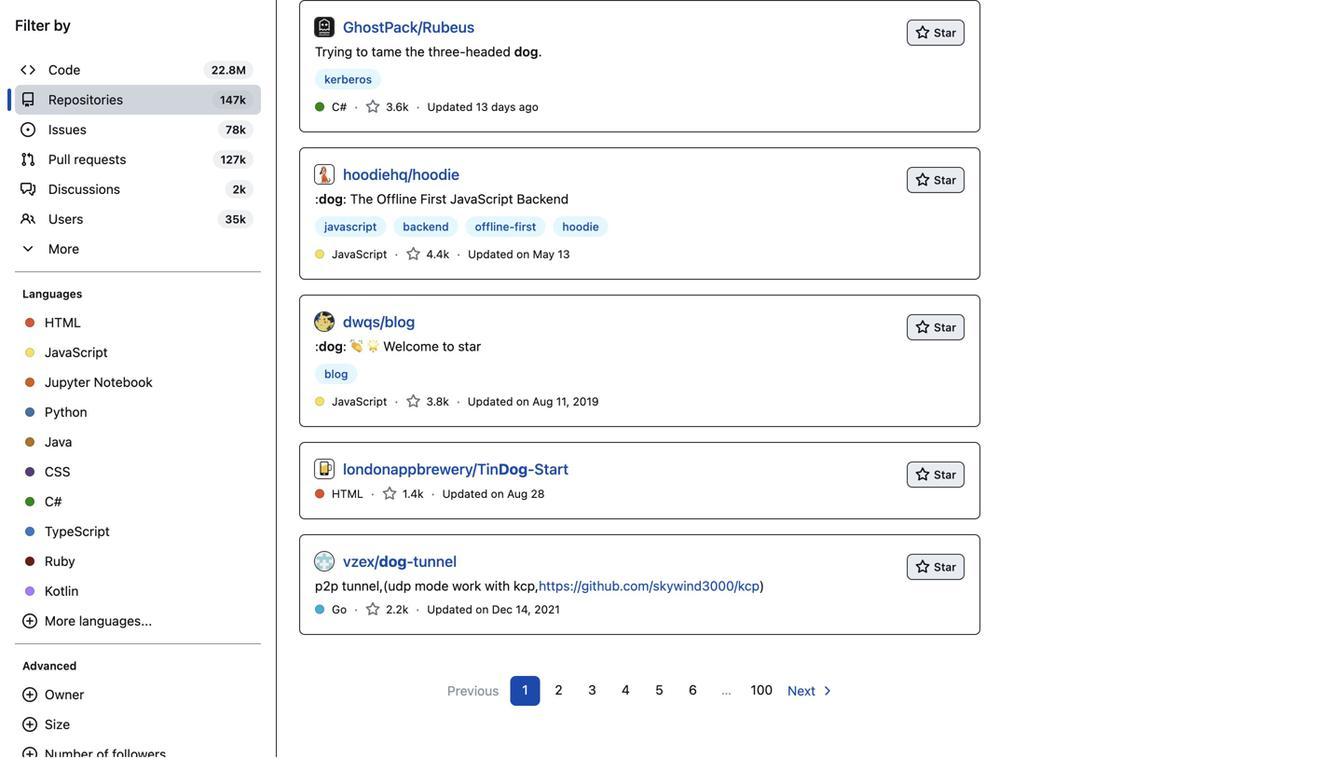 Task type: describe. For each thing, give the bounding box(es) containing it.
13 inside · updated 13 days ago
[[476, 100, 488, 113]]

more for more
[[48, 241, 79, 256]]

headed
[[466, 44, 511, 59]]

kerberos
[[325, 73, 372, 86]]

ruby
[[45, 553, 75, 569]]

2.2k link
[[366, 601, 409, 618]]

languages element
[[7, 308, 269, 644]]

ghostpack/rubeus
[[343, 18, 475, 36]]

go language element
[[332, 601, 347, 618]]

- for tunnel
[[407, 553, 414, 570]]

javascript link
[[315, 216, 386, 237]]

sc 9kayk9 0 image left code
[[21, 62, 35, 77]]

next link
[[782, 676, 840, 706]]

11,
[[556, 395, 570, 408]]

dog for vzex/ dog -tunnel
[[379, 553, 407, 570]]

size
[[45, 717, 70, 732]]

three-
[[428, 44, 466, 59]]

javascript up offline-
[[450, 191, 514, 207]]

javascript language element for dwqs/blog
[[332, 393, 387, 410]]

javascript down the blog 'link'
[[332, 395, 387, 408]]

python link
[[15, 397, 261, 427]]

offline-first link
[[466, 216, 546, 237]]

hoodiehq/hoodie link
[[343, 163, 460, 186]]

dog for : dog : 👏 🌟 welcome to star
[[319, 338, 343, 354]]

ruby link
[[15, 546, 261, 576]]

sc 9kayk9 0 image inside "3.8k" link
[[406, 394, 421, 409]]

size button
[[15, 710, 261, 739]]

backend link
[[394, 216, 458, 237]]

kotlin link
[[15, 576, 261, 606]]

sc 9kayk9 0 image inside 1.4k link
[[382, 486, 397, 501]]

updated for ghostpack/rubeus
[[428, 100, 473, 113]]

2.2k
[[386, 603, 409, 616]]

tame
[[372, 44, 402, 59]]

6 link
[[678, 676, 708, 706]]

more for more languages...
[[45, 613, 76, 629]]

2021
[[535, 603, 560, 616]]

by
[[54, 16, 71, 34]]

java link
[[15, 427, 261, 457]]

filter by element
[[7, 48, 269, 758]]

35k
[[225, 213, 246, 226]]

3.8k link
[[406, 393, 449, 410]]

· right '3.8k'
[[457, 394, 460, 409]]

sc 9kayk9 0 image left issues
[[21, 122, 35, 137]]

https://github.com/skywind3000/kcp link
[[539, 578, 760, 594]]

2 link
[[544, 676, 574, 706]]

notebook
[[94, 374, 153, 390]]

22.8m
[[211, 63, 246, 76]]

- for start
[[528, 460, 535, 478]]

html inside html link
[[45, 315, 81, 330]]

javascript language element for hoodiehq/hoodie
[[332, 246, 387, 262]]

100 link
[[745, 676, 779, 706]]

updated inside the '· updated on dec 14, 2021'
[[427, 603, 473, 616]]

javascript
[[325, 220, 377, 233]]

work
[[452, 578, 482, 594]]

1
[[522, 682, 528, 698]]

on for · updated on aug 28
[[491, 487, 504, 500]]

jupyter notebook link
[[15, 367, 261, 397]]

sc 9kayk9 0 image inside more element
[[21, 242, 35, 256]]

html link
[[15, 308, 261, 338]]

welcome
[[383, 338, 439, 354]]

discussions
[[48, 181, 120, 197]]

3.6k link
[[366, 98, 409, 115]]

draggable pane splitter slider
[[274, 0, 279, 757]]

trying
[[315, 44, 353, 59]]

star for dwqs/blog
[[934, 321, 957, 334]]

javascript down javascript
[[332, 248, 387, 261]]

dog for : dog : the offline first javascript backend
[[319, 191, 343, 207]]

3
[[589, 682, 597, 698]]

: up javascript link
[[315, 191, 319, 207]]

sc 9kayk9 0 image for users
[[21, 212, 35, 227]]

first
[[515, 220, 537, 233]]

ago
[[519, 100, 539, 113]]

jupyter notebook
[[45, 374, 153, 390]]

4 link
[[611, 676, 641, 706]]

next
[[788, 683, 816, 698]]

78k
[[226, 123, 246, 136]]

code
[[48, 62, 80, 77]]

3.6k
[[386, 100, 409, 113]]

owner button
[[15, 680, 261, 710]]

· updated on dec 14, 2021
[[416, 601, 560, 617]]

13 inside · updated on may 13
[[558, 248, 570, 261]]

filter by region
[[0, 0, 276, 758]]

c# language element
[[332, 98, 347, 115]]

updated for hoodiehq/hoodie
[[468, 248, 514, 261]]

the
[[405, 44, 425, 59]]

…
[[722, 682, 732, 698]]

blog link
[[315, 364, 358, 384]]

4 star from the top
[[934, 468, 957, 481]]

plus circle image for owner
[[22, 687, 37, 702]]

kcp,
[[514, 578, 539, 594]]

5 star button from the top
[[907, 554, 965, 580]]

1 horizontal spatial html
[[332, 487, 364, 500]]



Task type: vqa. For each thing, say whether or not it's contained in the screenshot.
bottom Repo Details element
no



Task type: locate. For each thing, give the bounding box(es) containing it.
0 horizontal spatial c#
[[45, 494, 62, 509]]

offline-first
[[475, 220, 537, 233]]

c# link
[[15, 487, 261, 517]]

may
[[533, 248, 555, 261]]

0 vertical spatial c#
[[332, 100, 347, 113]]

14,
[[516, 603, 531, 616]]

·
[[354, 99, 358, 114], [416, 99, 420, 114], [395, 246, 398, 262], [457, 246, 461, 262], [395, 394, 398, 409], [457, 394, 460, 409], [371, 486, 375, 501], [431, 486, 435, 501], [354, 601, 358, 617], [416, 601, 420, 617]]

· updated on aug 11, 2019
[[457, 394, 599, 409]]

1 horizontal spatial to
[[443, 338, 455, 354]]

on inside the '· updated on dec 14, 2021'
[[476, 603, 489, 616]]

hoodiehq/hoodie
[[343, 166, 460, 183]]

2 star from the top
[[934, 173, 957, 186]]

: up the blog 'link'
[[315, 338, 319, 354]]

1.4k link
[[382, 485, 424, 502]]

star button for hoodiehq/hoodie
[[907, 167, 965, 193]]

0 horizontal spatial html
[[45, 315, 81, 330]]

dog left the the
[[319, 191, 343, 207]]

sc 9kayk9 0 image for repositories
[[21, 92, 35, 107]]

· right html language element
[[371, 486, 375, 501]]

c# down kerberos
[[332, 100, 347, 113]]

· right 3.6k
[[416, 99, 420, 114]]

3 star from the top
[[934, 321, 957, 334]]

1.4k
[[403, 487, 424, 500]]

sc 9kayk9 0 image left the pull
[[21, 152, 35, 167]]

aug inside · updated on aug 28
[[507, 487, 528, 500]]

· right 4.4k on the left
[[457, 246, 461, 262]]

plus circle image down advanced
[[22, 747, 37, 758]]

updated inside · updated on may 13
[[468, 248, 514, 261]]

dwqs/blog link
[[343, 311, 415, 333]]

requests
[[74, 152, 126, 167]]

sc 9kayk9 0 image inside 4.4k link
[[406, 247, 421, 262]]

pull
[[48, 152, 70, 167]]

londonappbrewery/tin
[[343, 460, 499, 478]]

aug for · updated on aug 11, 2019
[[533, 395, 553, 408]]

· updated 13 days ago
[[416, 99, 539, 114]]

1 horizontal spatial -
[[528, 460, 535, 478]]

c#
[[332, 100, 347, 113], [45, 494, 62, 509]]

offline
[[377, 191, 417, 207]]

vzex/
[[343, 553, 379, 570]]

css link
[[15, 457, 261, 487]]

on inside · updated on may 13
[[517, 248, 530, 261]]

aug left 28
[[507, 487, 528, 500]]

2019
[[573, 395, 599, 408]]

more down users
[[48, 241, 79, 256]]

sc 9kayk9 0 image left users
[[21, 212, 35, 227]]

0 horizontal spatial -
[[407, 553, 414, 570]]

star
[[934, 26, 957, 39], [934, 173, 957, 186], [934, 321, 957, 334], [934, 468, 957, 481], [934, 560, 957, 573]]

languages
[[22, 287, 82, 300]]

sc 9kayk9 0 image left 4.4k on the left
[[406, 247, 421, 262]]

blog
[[325, 367, 348, 380]]

on inside · updated on aug 28
[[491, 487, 504, 500]]

on for · updated on dec 14, 2021
[[476, 603, 489, 616]]

4.4k link
[[406, 246, 450, 262]]

tunnel,(udp
[[342, 578, 411, 594]]

on left may
[[517, 248, 530, 261]]

aug left 11,
[[533, 395, 553, 408]]

dwqs/blog
[[343, 313, 415, 331]]

html left 1.4k link in the bottom left of the page
[[332, 487, 364, 500]]

0 vertical spatial 13
[[476, 100, 488, 113]]

dec
[[492, 603, 513, 616]]

css
[[45, 464, 70, 479]]

100
[[751, 682, 773, 698]]

aug for · updated on aug 28
[[507, 487, 528, 500]]

1 link
[[510, 676, 540, 706]]

1 plus circle image from the top
[[22, 614, 37, 629]]

0 horizontal spatial 13
[[476, 100, 488, 113]]

java
[[45, 434, 72, 449]]

0 vertical spatial aug
[[533, 395, 553, 408]]

star button for dwqs/blog
[[907, 314, 965, 340]]

· right 2.2k
[[416, 601, 420, 617]]

1 star from the top
[[934, 26, 957, 39]]

to left the tame
[[356, 44, 368, 59]]

updated down offline-
[[468, 248, 514, 261]]

c# down the css
[[45, 494, 62, 509]]

1 horizontal spatial aug
[[533, 395, 553, 408]]

aug
[[533, 395, 553, 408], [507, 487, 528, 500]]

days
[[491, 100, 516, 113]]

4.4k
[[426, 248, 450, 261]]

issues
[[48, 122, 87, 137]]

4 star button from the top
[[907, 462, 965, 488]]

kerberos link
[[315, 69, 381, 90]]

javascript inside languages element
[[45, 345, 108, 360]]

start
[[535, 460, 569, 478]]

sc 9kayk9 0 image for discussions
[[21, 182, 35, 197]]

plus circle image for size
[[22, 717, 37, 732]]

sc 9kayk9 0 image left discussions
[[21, 182, 35, 197]]

0 vertical spatial plus circle image
[[22, 687, 37, 702]]

1 vertical spatial plus circle image
[[22, 717, 37, 732]]

on down dog
[[491, 487, 504, 500]]

2 plus circle image from the top
[[22, 747, 37, 758]]

dog right the headed
[[514, 44, 539, 59]]

html
[[45, 315, 81, 330], [332, 487, 364, 500]]

the
[[350, 191, 373, 207]]

javascript up the jupyter
[[45, 345, 108, 360]]

0 vertical spatial to
[[356, 44, 368, 59]]

sc 9kayk9 0 image
[[21, 92, 35, 107], [366, 99, 381, 114], [21, 182, 35, 197], [21, 212, 35, 227], [366, 602, 381, 617]]

0 vertical spatial plus circle image
[[22, 614, 37, 629]]

dog left 👏
[[319, 338, 343, 354]]

🌟
[[367, 338, 380, 354]]

updated for dwqs/blog
[[468, 395, 513, 408]]

1 plus circle image from the top
[[22, 687, 37, 702]]

updated inside · updated on aug 28
[[443, 487, 488, 500]]

3.8k
[[426, 395, 449, 408]]

- up the tunnel,(udp
[[407, 553, 414, 570]]

javascript link
[[15, 338, 261, 367]]

sc 9kayk9 0 image
[[21, 62, 35, 77], [21, 122, 35, 137], [21, 152, 35, 167], [21, 242, 35, 256], [406, 247, 421, 262], [406, 394, 421, 409], [382, 486, 397, 501]]

updated inside · updated on aug 11, 2019
[[468, 395, 513, 408]]

plus circle image inside advanced element
[[22, 747, 37, 758]]

kotlin
[[45, 583, 79, 599]]

updated inside · updated 13 days ago
[[428, 100, 473, 113]]

filter by
[[15, 16, 71, 34]]

sc 9kayk9 0 image left '1.4k' at the left bottom of page
[[382, 486, 397, 501]]

3 link
[[578, 676, 607, 706]]

on left 11,
[[516, 395, 530, 408]]

filter
[[15, 16, 50, 34]]

with
[[485, 578, 510, 594]]

aug inside · updated on aug 11, 2019
[[533, 395, 553, 408]]

1 vertical spatial plus circle image
[[22, 747, 37, 758]]

typescript
[[45, 524, 110, 539]]

1 javascript language element from the top
[[332, 246, 387, 262]]

2 plus circle image from the top
[[22, 717, 37, 732]]

1 horizontal spatial 13
[[558, 248, 570, 261]]

p2p tunnel,(udp mode work with kcp, https://github.com/skywind3000/kcp )
[[315, 578, 765, 594]]

advanced element
[[7, 680, 269, 758]]

to left star
[[443, 338, 455, 354]]

- up 28
[[528, 460, 535, 478]]

londonappbrewery/tin dog -start
[[343, 460, 569, 478]]

typescript link
[[15, 517, 261, 546]]

dog
[[514, 44, 539, 59], [319, 191, 343, 207], [319, 338, 343, 354], [379, 553, 407, 570]]

more inside button
[[45, 613, 76, 629]]

28
[[531, 487, 545, 500]]

2k
[[233, 183, 246, 196]]

first
[[420, 191, 447, 207]]

offline-
[[475, 220, 515, 233]]

go
[[332, 603, 347, 616]]

p2p
[[315, 578, 339, 594]]

on for · updated on may 13
[[517, 248, 530, 261]]

0 vertical spatial html
[[45, 315, 81, 330]]

plus circle image left size
[[22, 717, 37, 732]]

star for ghostpack/rubeus
[[934, 26, 957, 39]]

more languages...
[[45, 613, 152, 629]]

ghostpack/rubeus link
[[343, 16, 475, 38]]

0 horizontal spatial to
[[356, 44, 368, 59]]

plus circle image inside "size" button
[[22, 717, 37, 732]]

more element
[[15, 234, 261, 264]]

· right the go
[[354, 601, 358, 617]]

1 vertical spatial c#
[[45, 494, 62, 509]]

owner
[[45, 687, 84, 702]]

· left "3.8k" link
[[395, 394, 398, 409]]

hoodie
[[563, 220, 599, 233]]

1 vertical spatial html
[[332, 487, 364, 500]]

0 vertical spatial javascript language element
[[332, 246, 387, 262]]

1 horizontal spatial c#
[[332, 100, 347, 113]]

sc 9kayk9 0 image down the tunnel,(udp
[[366, 602, 381, 617]]

1 vertical spatial javascript language element
[[332, 393, 387, 410]]

star
[[458, 338, 481, 354]]

plus circle image inside owner button
[[22, 687, 37, 702]]

on for · updated on aug 11, 2019
[[516, 395, 530, 408]]

3 star button from the top
[[907, 314, 965, 340]]

backend
[[517, 191, 569, 207]]

users
[[48, 211, 83, 227]]

updated down londonappbrewery/tin dog -start at the bottom
[[443, 487, 488, 500]]

· right '1.4k' at the left bottom of page
[[431, 486, 435, 501]]

1 vertical spatial -
[[407, 553, 414, 570]]

0 vertical spatial -
[[528, 460, 535, 478]]

0 horizontal spatial aug
[[507, 487, 528, 500]]

: left 👏
[[343, 338, 347, 354]]

13 left days
[[476, 100, 488, 113]]

dog
[[499, 460, 528, 478]]

· updated on may 13
[[457, 246, 570, 262]]

plus circle image
[[22, 614, 37, 629], [22, 747, 37, 758]]

vzex/ dog -tunnel
[[343, 553, 457, 570]]

sc 9kayk9 0 image left 3.6k
[[366, 99, 381, 114]]

advanced
[[22, 659, 77, 672]]

updated right 3.6k
[[428, 100, 473, 113]]

html language element
[[332, 485, 364, 502]]

sc 9kayk9 0 image inside the 2.2k link
[[366, 602, 381, 617]]

plus circle image
[[22, 687, 37, 702], [22, 717, 37, 732]]

1 vertical spatial aug
[[507, 487, 528, 500]]

python
[[45, 404, 87, 420]]

previous button
[[440, 676, 507, 706]]

plus circle image up advanced
[[22, 614, 37, 629]]

sc 9kayk9 0 image left '3.8k'
[[406, 394, 421, 409]]

jupyter
[[45, 374, 90, 390]]

· right c# language element
[[354, 99, 358, 114]]

backend
[[403, 220, 449, 233]]

13 right may
[[558, 248, 570, 261]]

1 star button from the top
[[907, 20, 965, 46]]

more down kotlin
[[45, 613, 76, 629]]

: dog : the offline first javascript backend
[[315, 191, 569, 207]]

2 javascript language element from the top
[[332, 393, 387, 410]]

-
[[528, 460, 535, 478], [407, 553, 414, 570]]

0 vertical spatial more
[[48, 241, 79, 256]]

star button for ghostpack/rubeus
[[907, 20, 965, 46]]

13
[[476, 100, 488, 113], [558, 248, 570, 261]]

1 vertical spatial more
[[45, 613, 76, 629]]

5 star from the top
[[934, 560, 957, 573]]

javascript language element
[[332, 246, 387, 262], [332, 393, 387, 410]]

: left the the
[[343, 191, 347, 207]]

on left dec at left
[[476, 603, 489, 616]]

pull requests
[[48, 152, 126, 167]]

sc 9kayk9 0 image inside 3.6k link
[[366, 99, 381, 114]]

html down 'languages' on the top left
[[45, 315, 81, 330]]

dog up the tunnel,(udp
[[379, 553, 407, 570]]

javascript language element down the blog 'link'
[[332, 393, 387, 410]]

repositories
[[48, 92, 123, 107]]

on inside · updated on aug 11, 2019
[[516, 395, 530, 408]]

sc 9kayk9 0 image left repositories
[[21, 92, 35, 107]]

plus circle image inside "more languages..." button
[[22, 614, 37, 629]]

👏
[[350, 338, 363, 354]]

· left 4.4k link on the top
[[395, 246, 398, 262]]

1 vertical spatial to
[[443, 338, 455, 354]]

javascript language element down javascript
[[332, 246, 387, 262]]

2 star button from the top
[[907, 167, 965, 193]]

1 vertical spatial 13
[[558, 248, 570, 261]]

4
[[622, 682, 630, 698]]

5 link
[[645, 676, 675, 706]]

star button
[[907, 20, 965, 46], [907, 167, 965, 193], [907, 314, 965, 340], [907, 462, 965, 488], [907, 554, 965, 580]]

: dog : 👏 🌟 welcome to star
[[315, 338, 481, 354]]

updated down work
[[427, 603, 473, 616]]

c# inside languages element
[[45, 494, 62, 509]]

star for hoodiehq/hoodie
[[934, 173, 957, 186]]

127k
[[220, 153, 246, 166]]

plus circle image left 'owner'
[[22, 687, 37, 702]]

https://github.com/skywind3000/kcp
[[539, 578, 760, 594]]

updated right '3.8k'
[[468, 395, 513, 408]]

sc 9kayk9 0 image up 'languages' on the top left
[[21, 242, 35, 256]]



